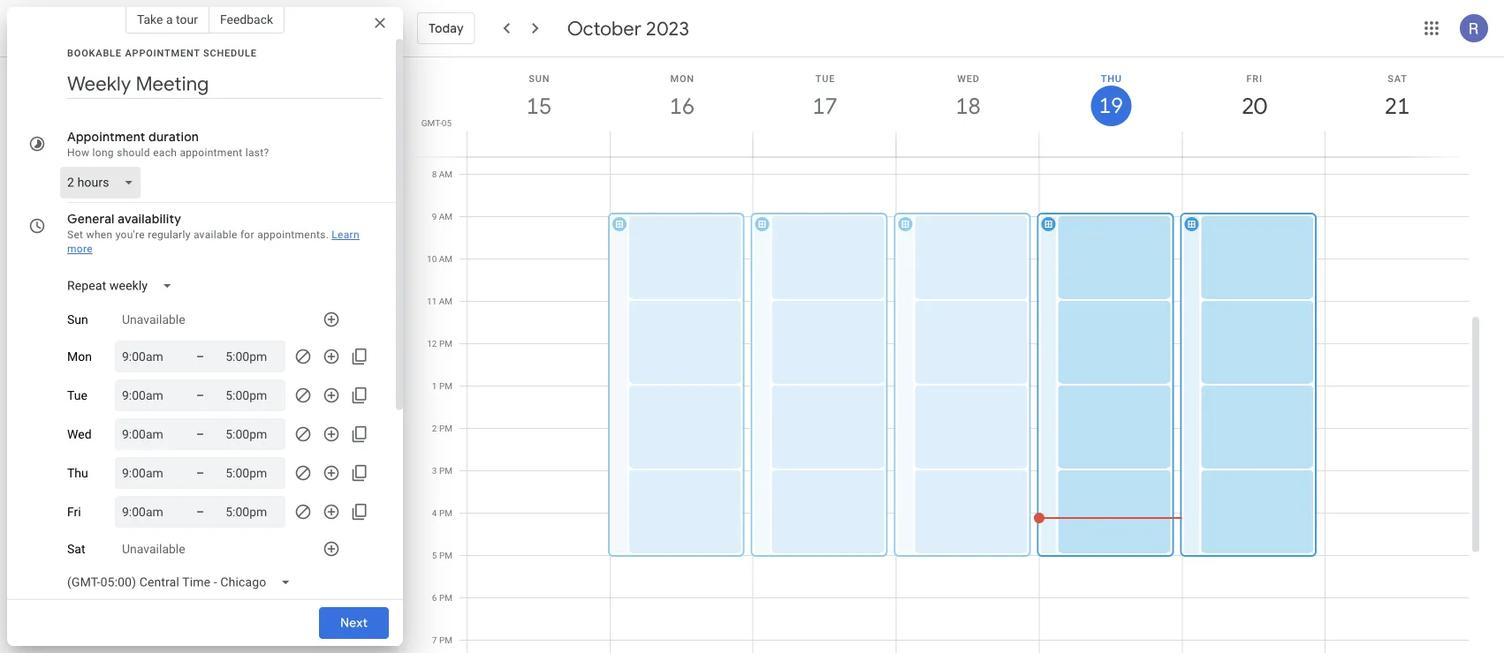 Task type: describe. For each thing, give the bounding box(es) containing it.
tue 17
[[811, 73, 837, 121]]

3 pm
[[432, 466, 452, 477]]

each
[[153, 147, 177, 159]]

gmt-
[[421, 118, 442, 128]]

5 pm
[[432, 551, 452, 562]]

11 am
[[427, 297, 452, 307]]

more
[[67, 243, 93, 255]]

2
[[432, 424, 437, 434]]

8
[[432, 169, 437, 180]]

set
[[67, 229, 83, 241]]

End time on Thursdays text field
[[226, 463, 279, 484]]

21
[[1384, 91, 1409, 121]]

appointment
[[125, 47, 200, 58]]

7
[[432, 636, 437, 646]]

pm for 12 pm
[[439, 339, 452, 350]]

mon for mon
[[67, 350, 92, 364]]

Start time on Tuesdays text field
[[122, 385, 175, 407]]

availability
[[118, 211, 181, 227]]

3
[[432, 466, 437, 477]]

12
[[427, 339, 437, 350]]

9 am
[[432, 212, 452, 222]]

thu 19
[[1098, 73, 1122, 120]]

wed 18
[[954, 73, 980, 121]]

End time on Mondays text field
[[226, 346, 279, 368]]

today
[[429, 20, 464, 36]]

fri for fri 20
[[1246, 73, 1263, 84]]

19 column header
[[1039, 57, 1183, 157]]

2 pm
[[432, 424, 452, 434]]

fri 20
[[1240, 73, 1266, 121]]

18
[[954, 91, 980, 121]]

End time on Wednesdays text field
[[226, 424, 279, 445]]

appointment
[[180, 147, 243, 159]]

tue for tue
[[67, 389, 87, 403]]

set when you're regularly available for appointments.
[[67, 229, 329, 241]]

appointment duration how long should each appointment last?
[[67, 129, 269, 159]]

11
[[427, 297, 437, 307]]

8 am
[[432, 169, 452, 180]]

tuesday, october 17 element
[[805, 86, 845, 126]]

mon for mon 16
[[670, 73, 695, 84]]

tour
[[176, 12, 198, 27]]

sat 21
[[1384, 73, 1409, 121]]

pm for 5 pm
[[439, 551, 452, 562]]

duration
[[149, 129, 199, 145]]

feedback button
[[209, 5, 285, 34]]

bookable appointment schedule
[[67, 47, 257, 58]]

thu for thu 19
[[1101, 73, 1122, 84]]

10 am
[[427, 254, 452, 265]]

10
[[427, 254, 437, 265]]

bookable
[[67, 47, 122, 58]]

sat for sat 21
[[1388, 73, 1408, 84]]

Add title text field
[[67, 71, 382, 97]]

15 column header
[[467, 57, 611, 157]]

End time on Tuesdays text field
[[226, 385, 279, 407]]

20 column header
[[1182, 57, 1326, 157]]

End time on Fridays text field
[[226, 502, 279, 523]]

12 pm
[[427, 339, 452, 350]]

– for wed
[[196, 427, 204, 442]]

learn
[[332, 229, 360, 241]]

am for 8 am
[[439, 169, 452, 180]]

thu for thu
[[67, 466, 88, 481]]

6
[[432, 593, 437, 604]]

last?
[[245, 147, 269, 159]]

pm for 4 pm
[[439, 509, 452, 519]]

– for fri
[[196, 505, 204, 520]]

gmt-05
[[421, 118, 452, 128]]

october 2023
[[567, 16, 689, 41]]

general availability
[[67, 211, 181, 227]]

sun 15
[[525, 73, 551, 121]]



Task type: vqa. For each thing, say whether or not it's contained in the screenshot.
17 element
no



Task type: locate. For each thing, give the bounding box(es) containing it.
6 pm
[[432, 593, 452, 604]]

18 column header
[[896, 57, 1040, 157]]

1 – from the top
[[196, 350, 204, 364]]

4 – from the top
[[196, 466, 204, 481]]

tue for tue 17
[[816, 73, 835, 84]]

sun for sun 15
[[529, 73, 550, 84]]

take a tour
[[137, 12, 198, 27]]

take
[[137, 12, 163, 27]]

17
[[811, 91, 837, 121]]

1 horizontal spatial fri
[[1246, 73, 1263, 84]]

take a tour button
[[125, 5, 209, 34]]

grid
[[410, 57, 1483, 654]]

9
[[432, 212, 437, 222]]

1 vertical spatial thu
[[67, 466, 88, 481]]

wednesday, october 18 element
[[948, 86, 989, 126]]

pm right '6'
[[439, 593, 452, 604]]

1 vertical spatial unavailable
[[122, 542, 185, 557]]

– for mon
[[196, 350, 204, 364]]

Start time on Fridays text field
[[122, 502, 175, 523]]

grid containing 15
[[410, 57, 1483, 654]]

– left end time on tuesdays text field
[[196, 388, 204, 403]]

thu up 19
[[1101, 73, 1122, 84]]

tue inside tue 17
[[816, 73, 835, 84]]

appointment
[[67, 129, 145, 145]]

when
[[86, 229, 113, 241]]

thu inside thu 19
[[1101, 73, 1122, 84]]

0 horizontal spatial thu
[[67, 466, 88, 481]]

5 – from the top
[[196, 505, 204, 520]]

0 horizontal spatial tue
[[67, 389, 87, 403]]

5
[[432, 551, 437, 562]]

–
[[196, 350, 204, 364], [196, 388, 204, 403], [196, 427, 204, 442], [196, 466, 204, 481], [196, 505, 204, 520]]

– right start time on wednesdays text box
[[196, 427, 204, 442]]

0 horizontal spatial sun
[[67, 313, 88, 327]]

Start time on Wednesdays text field
[[122, 424, 175, 445]]

am right 10
[[439, 254, 452, 265]]

0 vertical spatial unavailable
[[122, 313, 185, 327]]

fri left start time on fridays text field at the bottom left of page
[[67, 505, 81, 520]]

– for tue
[[196, 388, 204, 403]]

pm right 12
[[439, 339, 452, 350]]

next button
[[319, 603, 389, 645]]

available
[[193, 229, 237, 241]]

sat for sat
[[67, 542, 85, 557]]

17 column header
[[753, 57, 897, 157]]

0 vertical spatial wed
[[957, 73, 980, 84]]

mon
[[670, 73, 695, 84], [67, 350, 92, 364]]

am right 11
[[439, 297, 452, 307]]

6 pm from the top
[[439, 551, 452, 562]]

am for 11 am
[[439, 297, 452, 307]]

1 vertical spatial fri
[[67, 505, 81, 520]]

appointments.
[[257, 229, 329, 241]]

feedback
[[220, 12, 273, 27]]

7 pm
[[432, 636, 452, 646]]

regularly
[[148, 229, 191, 241]]

1 horizontal spatial wed
[[957, 73, 980, 84]]

0 horizontal spatial sat
[[67, 542, 85, 557]]

2 am from the top
[[439, 212, 452, 222]]

0 horizontal spatial mon
[[67, 350, 92, 364]]

– left end time on thursdays text field
[[196, 466, 204, 481]]

fri
[[1246, 73, 1263, 84], [67, 505, 81, 520]]

fri for fri
[[67, 505, 81, 520]]

sun inside sun 15
[[529, 73, 550, 84]]

mon 16
[[668, 73, 695, 121]]

you're
[[115, 229, 145, 241]]

1 unavailable from the top
[[122, 313, 185, 327]]

0 vertical spatial sat
[[1388, 73, 1408, 84]]

how
[[67, 147, 90, 159]]

monday, october 16 element
[[662, 86, 702, 126]]

0 vertical spatial sun
[[529, 73, 550, 84]]

sun down 'more'
[[67, 313, 88, 327]]

general
[[67, 211, 115, 227]]

1 horizontal spatial thu
[[1101, 73, 1122, 84]]

mon inside mon 16
[[670, 73, 695, 84]]

am for 9 am
[[439, 212, 452, 222]]

05
[[442, 118, 452, 128]]

saturday, october 21 element
[[1377, 86, 1418, 126]]

Start time on Thursdays text field
[[122, 463, 175, 484]]

unavailable for sat
[[122, 542, 185, 557]]

pm for 2 pm
[[439, 424, 452, 434]]

0 vertical spatial fri
[[1246, 73, 1263, 84]]

pm right 5
[[439, 551, 452, 562]]

sun for sun
[[67, 313, 88, 327]]

19
[[1098, 92, 1122, 120]]

– for thu
[[196, 466, 204, 481]]

pm for 7 pm
[[439, 636, 452, 646]]

wed
[[957, 73, 980, 84], [67, 428, 91, 442]]

thu
[[1101, 73, 1122, 84], [67, 466, 88, 481]]

pm right "2"
[[439, 424, 452, 434]]

0 vertical spatial thu
[[1101, 73, 1122, 84]]

1 vertical spatial sat
[[67, 542, 85, 557]]

sun
[[529, 73, 550, 84], [67, 313, 88, 327]]

should
[[117, 147, 150, 159]]

for
[[240, 229, 254, 241]]

5 pm from the top
[[439, 509, 452, 519]]

Start time on Mondays text field
[[122, 346, 175, 368]]

sat inside sat 21
[[1388, 73, 1408, 84]]

1 vertical spatial wed
[[67, 428, 91, 442]]

1
[[432, 381, 437, 392]]

0 vertical spatial mon
[[670, 73, 695, 84]]

am
[[439, 169, 452, 180], [439, 212, 452, 222], [439, 254, 452, 265], [439, 297, 452, 307]]

20
[[1240, 91, 1266, 121]]

2 unavailable from the top
[[122, 542, 185, 557]]

pm for 1 pm
[[439, 381, 452, 392]]

pm right the 7
[[439, 636, 452, 646]]

a
[[166, 12, 173, 27]]

next
[[340, 616, 368, 632]]

0 vertical spatial tue
[[816, 73, 835, 84]]

long
[[92, 147, 114, 159]]

16 column header
[[610, 57, 754, 157]]

unavailable up the start time on mondays text field
[[122, 313, 185, 327]]

3 pm from the top
[[439, 424, 452, 434]]

None field
[[60, 167, 148, 199], [60, 270, 187, 302], [60, 567, 305, 599], [60, 167, 148, 199], [60, 270, 187, 302], [60, 567, 305, 599]]

october
[[567, 16, 642, 41]]

1 am from the top
[[439, 169, 452, 180]]

thursday, october 19, today element
[[1091, 86, 1132, 126]]

wed up wednesday, october 18 element
[[957, 73, 980, 84]]

pm for 3 pm
[[439, 466, 452, 477]]

1 horizontal spatial tue
[[816, 73, 835, 84]]

3 am from the top
[[439, 254, 452, 265]]

2023
[[646, 16, 689, 41]]

1 vertical spatial sun
[[67, 313, 88, 327]]

1 horizontal spatial sat
[[1388, 73, 1408, 84]]

1 vertical spatial mon
[[67, 350, 92, 364]]

21 column header
[[1325, 57, 1469, 157]]

– right the start time on mondays text field
[[196, 350, 204, 364]]

4 am from the top
[[439, 297, 452, 307]]

fri up friday, october 20 element on the top
[[1246, 73, 1263, 84]]

am right 8
[[439, 169, 452, 180]]

fri inside fri 20
[[1246, 73, 1263, 84]]

learn more
[[67, 229, 360, 255]]

tue
[[816, 73, 835, 84], [67, 389, 87, 403]]

mon up 'monday, october 16' element
[[670, 73, 695, 84]]

16
[[668, 91, 694, 121]]

0 horizontal spatial wed
[[67, 428, 91, 442]]

am right '9'
[[439, 212, 452, 222]]

tue left start time on tuesdays text box
[[67, 389, 87, 403]]

2 – from the top
[[196, 388, 204, 403]]

wed for wed 18
[[957, 73, 980, 84]]

1 horizontal spatial sun
[[529, 73, 550, 84]]

– right start time on fridays text field at the bottom left of page
[[196, 505, 204, 520]]

today button
[[417, 7, 475, 49]]

7 pm from the top
[[439, 593, 452, 604]]

pm right 3 at the left bottom of page
[[439, 466, 452, 477]]

0 horizontal spatial fri
[[67, 505, 81, 520]]

pm
[[439, 339, 452, 350], [439, 381, 452, 392], [439, 424, 452, 434], [439, 466, 452, 477], [439, 509, 452, 519], [439, 551, 452, 562], [439, 593, 452, 604], [439, 636, 452, 646]]

pm for 6 pm
[[439, 593, 452, 604]]

4 pm
[[432, 509, 452, 519]]

unavailable
[[122, 313, 185, 327], [122, 542, 185, 557]]

1 horizontal spatial mon
[[670, 73, 695, 84]]

sat
[[1388, 73, 1408, 84], [67, 542, 85, 557]]

sun up sunday, october 15 element
[[529, 73, 550, 84]]

1 vertical spatial tue
[[67, 389, 87, 403]]

thu left start time on thursdays text box
[[67, 466, 88, 481]]

unavailable for sun
[[122, 313, 185, 327]]

schedule
[[203, 47, 257, 58]]

4 pm from the top
[[439, 466, 452, 477]]

2 pm from the top
[[439, 381, 452, 392]]

8 pm from the top
[[439, 636, 452, 646]]

tue up tuesday, october 17 element
[[816, 73, 835, 84]]

15
[[525, 91, 551, 121]]

friday, october 20 element
[[1234, 86, 1275, 126]]

pm right 4
[[439, 509, 452, 519]]

3 – from the top
[[196, 427, 204, 442]]

wed left start time on wednesdays text box
[[67, 428, 91, 442]]

am for 10 am
[[439, 254, 452, 265]]

learn more link
[[67, 229, 360, 255]]

1 pm from the top
[[439, 339, 452, 350]]

4
[[432, 509, 437, 519]]

pm right 1
[[439, 381, 452, 392]]

mon left the start time on mondays text field
[[67, 350, 92, 364]]

1 pm
[[432, 381, 452, 392]]

unavailable down start time on fridays text field at the bottom left of page
[[122, 542, 185, 557]]

sunday, october 15 element
[[519, 86, 559, 126]]

wed for wed
[[67, 428, 91, 442]]

wed inside wed 18
[[957, 73, 980, 84]]



